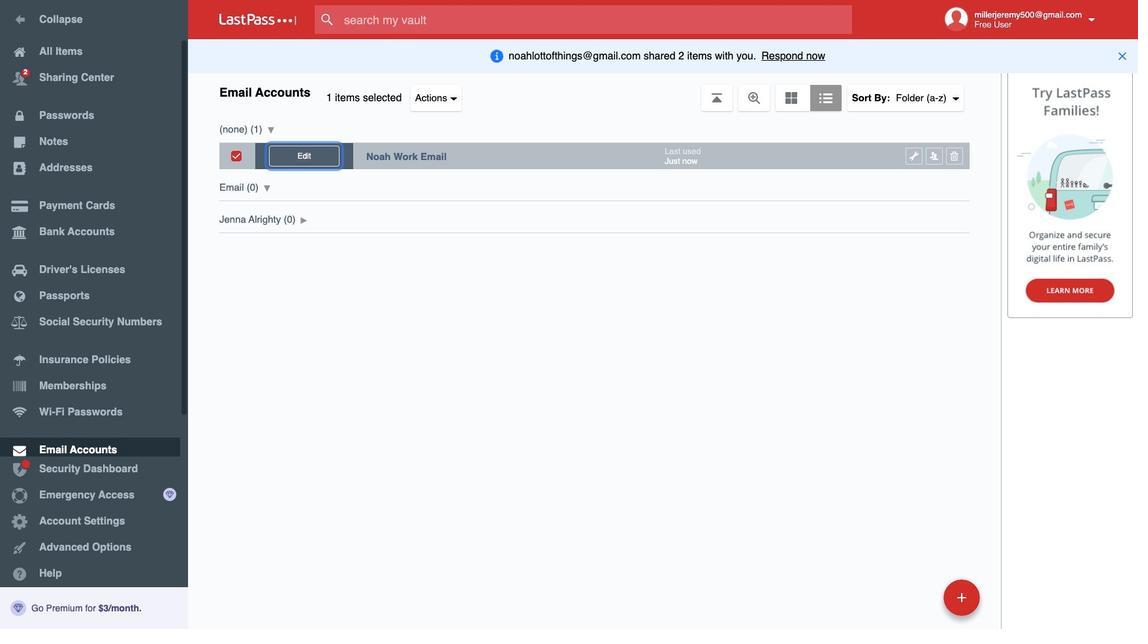 Task type: locate. For each thing, give the bounding box(es) containing it.
main navigation navigation
[[0, 0, 188, 629]]

new item image
[[958, 593, 967, 602]]



Task type: vqa. For each thing, say whether or not it's contained in the screenshot.
"alert"
no



Task type: describe. For each thing, give the bounding box(es) containing it.
vault options navigation
[[188, 72, 1002, 111]]

new item navigation
[[940, 576, 989, 629]]

search my vault text field
[[315, 5, 878, 34]]

lastpass image
[[220, 14, 297, 25]]

Search search field
[[315, 5, 878, 34]]



